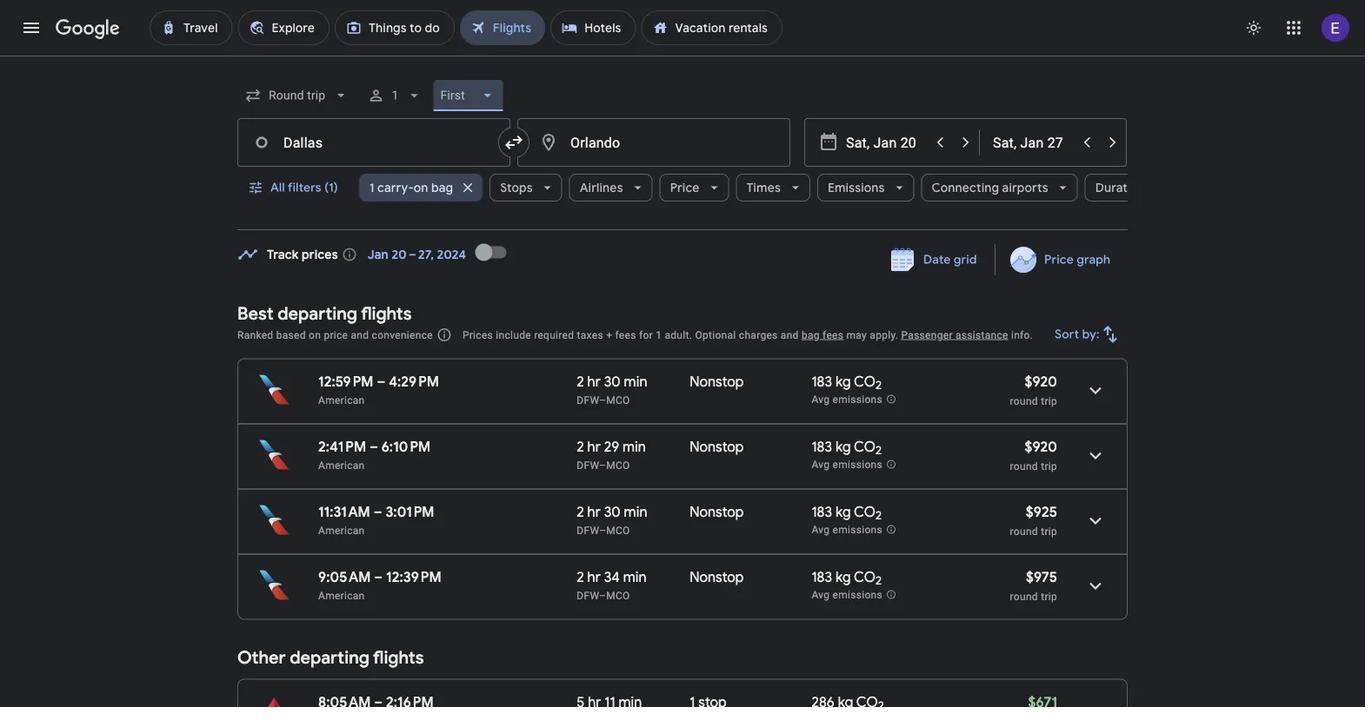 Task type: describe. For each thing, give the bounding box(es) containing it.
mco for 12:39 pm
[[606, 590, 630, 602]]

183 for 4:29 pm
[[812, 373, 832, 391]]

kg for 6:10 pm
[[836, 438, 851, 456]]

avg for 4:29 pm
[[812, 394, 830, 406]]

Arrival time: 12:39 PM. text field
[[386, 569, 441, 586]]

2024
[[437, 247, 466, 263]]

2 hr 30 min dfw – mco for 4:29 pm
[[577, 373, 647, 406]]

1 carry-on bag
[[369, 180, 453, 196]]

1 for 1
[[392, 88, 399, 103]]

3:01 pm
[[386, 503, 434, 521]]

airports
[[1002, 180, 1048, 196]]

4:29 pm
[[389, 373, 439, 391]]

sort by:
[[1055, 327, 1100, 343]]

1 button
[[360, 75, 430, 117]]

min for 6:10 pm
[[623, 438, 646, 456]]

min for 3:01 pm
[[624, 503, 647, 521]]

2:41 pm – 6:10 pm american
[[318, 438, 431, 472]]

main content containing best departing flights
[[237, 232, 1128, 708]]

prices include required taxes + fees for 1 adult. optional charges and bag fees may apply. passenger assistance
[[462, 329, 1008, 341]]

2 fees from the left
[[823, 329, 844, 341]]

183 for 6:10 pm
[[812, 438, 832, 456]]

best
[[237, 303, 274, 325]]

sort by: button
[[1048, 314, 1128, 356]]

hr for 6:10 pm
[[587, 438, 601, 456]]

avg emissions for 3:01 pm
[[812, 524, 883, 537]]

all filters (1) button
[[237, 167, 352, 209]]

kg for 4:29 pm
[[836, 373, 851, 391]]

+
[[606, 329, 612, 341]]

include
[[496, 329, 531, 341]]

nonstop for 3:01 pm
[[690, 503, 744, 521]]

flights for other departing flights
[[373, 647, 424, 669]]

round for 3:01 pm
[[1010, 526, 1038, 538]]

2 and from the left
[[781, 329, 799, 341]]

best departing flights
[[237, 303, 412, 325]]

920 US dollars text field
[[1025, 373, 1057, 391]]

20 – 27,
[[392, 247, 434, 263]]

trip for 12:39 pm
[[1041, 591, 1057, 603]]

emissions button
[[817, 167, 914, 209]]

co for 3:01 pm
[[854, 503, 876, 521]]

based
[[276, 329, 306, 341]]

times button
[[736, 167, 810, 209]]

avg emissions for 4:29 pm
[[812, 394, 883, 406]]

(1)
[[324, 180, 338, 196]]

920 US dollars text field
[[1025, 438, 1057, 456]]

convenience
[[372, 329, 433, 341]]

183 kg co 2 for 6:10 pm
[[812, 438, 882, 458]]

$925
[[1026, 503, 1057, 521]]

– up 34
[[599, 525, 606, 537]]

departing for other
[[290, 647, 369, 669]]

– inside 9:05 am – 12:39 pm american
[[374, 569, 383, 586]]

bag fees button
[[802, 329, 844, 341]]

Arrival time: 4:29 PM. text field
[[389, 373, 439, 391]]

925 US dollars text field
[[1026, 503, 1057, 521]]

$925 round trip
[[1010, 503, 1057, 538]]

grid
[[954, 252, 977, 268]]

main menu image
[[21, 17, 42, 38]]

trip for 4:29 pm
[[1041, 395, 1057, 407]]

– inside '11:31 am – 3:01 pm american'
[[374, 503, 382, 521]]

duration
[[1095, 180, 1145, 196]]

airlines
[[580, 180, 623, 196]]

leaves dallas/fort worth international airport at 12:59 pm on saturday, january 20 and arrives at orlando international airport at 4:29 pm on saturday, january 20. element
[[318, 373, 439, 391]]

emissions for 6:10 pm
[[833, 459, 883, 471]]

passenger assistance button
[[901, 329, 1008, 341]]

2 inside 2 hr 34 min dfw – mco
[[577, 569, 584, 586]]

– inside the 2:41 pm – 6:10 pm american
[[369, 438, 378, 456]]

flight details. leaves dallas/fort worth international airport at 12:59 pm on saturday, january 20 and arrives at orlando international airport at 4:29 pm on saturday, january 20. image
[[1075, 370, 1116, 412]]

prices
[[462, 329, 493, 341]]

12:39 pm
[[386, 569, 441, 586]]

– inside 12:59 pm – 4:29 pm american
[[377, 373, 385, 391]]

track prices
[[267, 247, 338, 263]]

other departing flights
[[237, 647, 424, 669]]

jan 20 – 27, 2024
[[368, 247, 466, 263]]

mco for 6:10 pm
[[606, 460, 630, 472]]

Return text field
[[993, 119, 1073, 166]]

nonstop flight. element for 12:39 pm
[[690, 569, 744, 589]]

price for price graph
[[1044, 252, 1074, 268]]

nonstop flight. element for 3:01 pm
[[690, 503, 744, 524]]

track
[[267, 247, 299, 263]]

$920 for 2 hr 29 min
[[1025, 438, 1057, 456]]

– up 29
[[599, 394, 606, 406]]

2 inside 2 hr 29 min dfw – mco
[[577, 438, 584, 456]]

183 kg co 2 for 12:39 pm
[[812, 569, 882, 589]]

$920 round trip for 2 hr 30 min
[[1010, 373, 1057, 407]]

all filters (1)
[[270, 180, 338, 196]]

kg for 12:39 pm
[[836, 569, 851, 586]]

learn more about ranking image
[[436, 327, 452, 343]]

1 and from the left
[[351, 329, 369, 341]]

charges
[[739, 329, 778, 341]]

total duration 2 hr 34 min. element
[[577, 569, 690, 589]]

nonstop flight. element for 6:10 pm
[[690, 438, 744, 459]]

12:59 pm – 4:29 pm american
[[318, 373, 439, 406]]

round for 6:10 pm
[[1010, 460, 1038, 473]]

co for 12:39 pm
[[854, 569, 876, 586]]

12:59 pm
[[318, 373, 374, 391]]

stops
[[500, 180, 533, 196]]

emissions for 3:01 pm
[[833, 524, 883, 537]]

connecting airports
[[932, 180, 1048, 196]]

total duration 2 hr 30 min. element for 3:01 pm
[[577, 503, 690, 524]]

emissions
[[828, 180, 885, 196]]

change appearance image
[[1233, 7, 1275, 49]]

2 hr 30 min dfw – mco for 3:01 pm
[[577, 503, 647, 537]]

emissions for 12:39 pm
[[833, 590, 883, 602]]

american for 9:05 am
[[318, 590, 365, 602]]

nonstop for 6:10 pm
[[690, 438, 744, 456]]

required
[[534, 329, 574, 341]]

airlines button
[[569, 167, 653, 209]]

Departure time: 9:05 AM. text field
[[318, 569, 371, 586]]

duration button
[[1085, 167, 1175, 209]]

mco for 4:29 pm
[[606, 394, 630, 406]]

leaves dallas/fort worth international airport at 8:05 am on saturday, january 20 and arrives at orlando international airport at 2:16 pm on saturday, january 20. element
[[318, 694, 434, 708]]

Departure time: 11:31 AM. text field
[[318, 503, 370, 521]]

all
[[270, 180, 285, 196]]

$975
[[1026, 569, 1057, 586]]

co for 6:10 pm
[[854, 438, 876, 456]]

round for 12:39 pm
[[1010, 591, 1038, 603]]

bag inside main content
[[802, 329, 820, 341]]

Arrival time: 2:16 PM. text field
[[386, 694, 434, 708]]

for
[[639, 329, 653, 341]]

Departure time: 8:05 AM. text field
[[318, 694, 371, 708]]

taxes
[[577, 329, 603, 341]]

183 for 12:39 pm
[[812, 569, 832, 586]]

american for 11:31 am
[[318, 525, 365, 537]]



Task type: locate. For each thing, give the bounding box(es) containing it.
flights up convenience
[[361, 303, 412, 325]]

bag inside 1 carry-on bag popup button
[[431, 180, 453, 196]]

other
[[237, 647, 286, 669]]

$920
[[1025, 373, 1057, 391], [1025, 438, 1057, 456]]

flights for best departing flights
[[361, 303, 412, 325]]

on for carry-
[[414, 180, 428, 196]]

2 kg from the top
[[836, 438, 851, 456]]

0 horizontal spatial bag
[[431, 180, 453, 196]]

nonstop for 12:39 pm
[[690, 569, 744, 586]]

dfw for 3:01 pm
[[577, 525, 599, 537]]

and right price
[[351, 329, 369, 341]]

2 hr 34 min dfw – mco
[[577, 569, 647, 602]]

loading results progress bar
[[0, 56, 1365, 59]]

mco
[[606, 394, 630, 406], [606, 460, 630, 472], [606, 525, 630, 537], [606, 590, 630, 602]]

4 nonstop flight. element from the top
[[690, 569, 744, 589]]

30
[[604, 373, 621, 391], [604, 503, 621, 521]]

– inside 2 hr 34 min dfw – mco
[[599, 590, 606, 602]]

hr for 3:01 pm
[[587, 503, 601, 521]]

american down 9:05 am 'text box'
[[318, 590, 365, 602]]

hr inside 2 hr 34 min dfw – mco
[[587, 569, 601, 586]]

2 round from the top
[[1010, 460, 1038, 473]]

price left graph
[[1044, 252, 1074, 268]]

30 down 2 hr 29 min dfw – mco at the left of the page
[[604, 503, 621, 521]]

min right 34
[[623, 569, 647, 586]]

min
[[624, 373, 647, 391], [623, 438, 646, 456], [624, 503, 647, 521], [623, 569, 647, 586]]

1 horizontal spatial bag
[[802, 329, 820, 341]]

price inside popup button
[[670, 180, 700, 196]]

trip down $975
[[1041, 591, 1057, 603]]

3 183 from the top
[[812, 503, 832, 521]]

2 dfw from the top
[[577, 460, 599, 472]]

filters
[[288, 180, 321, 196]]

avg
[[812, 394, 830, 406], [812, 459, 830, 471], [812, 524, 830, 537], [812, 590, 830, 602]]

34
[[604, 569, 620, 586]]

date grid
[[924, 252, 977, 268]]

$920 for 2 hr 30 min
[[1025, 373, 1057, 391]]

mco up 34
[[606, 525, 630, 537]]

4 avg from the top
[[812, 590, 830, 602]]

round down $925
[[1010, 526, 1038, 538]]

2 hr 30 min dfw – mco down +
[[577, 373, 647, 406]]

183 kg co 2 for 3:01 pm
[[812, 503, 882, 524]]

None search field
[[237, 75, 1175, 230]]

1 carry-on bag button
[[359, 167, 483, 209]]

1 2 hr 30 min dfw – mco from the top
[[577, 373, 647, 406]]

bag right carry- on the left of page
[[431, 180, 453, 196]]

4 american from the top
[[318, 590, 365, 602]]

Departure text field
[[846, 119, 926, 166]]

1 horizontal spatial and
[[781, 329, 799, 341]]

0 vertical spatial 1
[[392, 88, 399, 103]]

kg for 3:01 pm
[[836, 503, 851, 521]]

0 horizontal spatial 1
[[369, 180, 374, 196]]

1 kg from the top
[[836, 373, 851, 391]]

american inside '11:31 am – 3:01 pm american'
[[318, 525, 365, 537]]

may
[[846, 329, 867, 341]]

nonstop for 4:29 pm
[[690, 373, 744, 391]]

4 dfw from the top
[[577, 590, 599, 602]]

Arrival time: 6:10 PM. text field
[[381, 438, 431, 456]]

2 $920 round trip from the top
[[1010, 438, 1057, 473]]

prices
[[302, 247, 338, 263]]

1 trip from the top
[[1041, 395, 1057, 407]]

min right 29
[[623, 438, 646, 456]]

trip inside $975 round trip
[[1041, 591, 1057, 603]]

1 inside 1 popup button
[[392, 88, 399, 103]]

departing for best
[[278, 303, 357, 325]]

1 vertical spatial 30
[[604, 503, 621, 521]]

4 183 from the top
[[812, 569, 832, 586]]

2 hr 29 min dfw – mco
[[577, 438, 646, 472]]

Arrival time: 3:01 PM. text field
[[386, 503, 434, 521]]

$920 round trip for 2 hr 29 min
[[1010, 438, 1057, 473]]

Departure time: 2:41 PM. text field
[[318, 438, 366, 456]]

price button
[[660, 167, 729, 209]]

1 vertical spatial flights
[[373, 647, 424, 669]]

dfw up 2 hr 29 min dfw – mco at the left of the page
[[577, 394, 599, 406]]

connecting airports button
[[921, 167, 1078, 209]]

2 nonstop from the top
[[690, 438, 744, 456]]

0 vertical spatial 2 hr 30 min dfw – mco
[[577, 373, 647, 406]]

departing
[[278, 303, 357, 325], [290, 647, 369, 669]]

183 kg co 2
[[812, 373, 882, 393], [812, 438, 882, 458], [812, 503, 882, 524], [812, 569, 882, 589]]

4 183 kg co 2 from the top
[[812, 569, 882, 589]]

0 vertical spatial flights
[[361, 303, 412, 325]]

0 vertical spatial price
[[670, 180, 700, 196]]

1 $920 round trip from the top
[[1010, 373, 1057, 407]]

0 vertical spatial $920
[[1025, 373, 1057, 391]]

0 vertical spatial 30
[[604, 373, 621, 391]]

mco inside 2 hr 34 min dfw – mco
[[606, 590, 630, 602]]

2 emissions from the top
[[833, 459, 883, 471]]

stops button
[[490, 167, 562, 209]]

None field
[[237, 80, 357, 111], [433, 80, 503, 111], [237, 80, 357, 111], [433, 80, 503, 111]]

carry-
[[377, 180, 414, 196]]

kg
[[836, 373, 851, 391], [836, 438, 851, 456], [836, 503, 851, 521], [836, 569, 851, 586]]

trip
[[1041, 395, 1057, 407], [1041, 460, 1057, 473], [1041, 526, 1057, 538], [1041, 591, 1057, 603]]

trip inside $925 round trip
[[1041, 526, 1057, 538]]

departing up ranked based on price and convenience
[[278, 303, 357, 325]]

4 trip from the top
[[1041, 591, 1057, 603]]

0 horizontal spatial on
[[309, 329, 321, 341]]

0 horizontal spatial fees
[[615, 329, 636, 341]]

1 vertical spatial 2 hr 30 min dfw – mco
[[577, 503, 647, 537]]

1 stop flight. element
[[690, 694, 727, 708]]

Departure time: 12:59 PM. text field
[[318, 373, 374, 391]]

emissions
[[833, 394, 883, 406], [833, 459, 883, 471], [833, 524, 883, 537], [833, 590, 883, 602]]

2 avg from the top
[[812, 459, 830, 471]]

1 round from the top
[[1010, 395, 1038, 407]]

2 183 from the top
[[812, 438, 832, 456]]

on for based
[[309, 329, 321, 341]]

1 horizontal spatial on
[[414, 180, 428, 196]]

sort
[[1055, 327, 1079, 343]]

american for 12:59 pm
[[318, 394, 365, 406]]

183 for 3:01 pm
[[812, 503, 832, 521]]

adult.
[[665, 329, 692, 341]]

avg for 6:10 pm
[[812, 459, 830, 471]]

dfw down total duration 2 hr 34 min. element
[[577, 590, 599, 602]]

9:05 am – 12:39 pm american
[[318, 569, 441, 602]]

1 horizontal spatial 1
[[392, 88, 399, 103]]

4 avg emissions from the top
[[812, 590, 883, 602]]

main content
[[237, 232, 1128, 708]]

6:10 pm
[[381, 438, 431, 456]]

4 emissions from the top
[[833, 590, 883, 602]]

975 US dollars text field
[[1026, 569, 1057, 586]]

optional
[[695, 329, 736, 341]]

183 kg co 2 for 4:29 pm
[[812, 373, 882, 393]]

graph
[[1077, 252, 1110, 268]]

total duration 2 hr 30 min. element for 4:29 pm
[[577, 373, 690, 393]]

1 inside 1 carry-on bag popup button
[[369, 180, 374, 196]]

dfw
[[577, 394, 599, 406], [577, 460, 599, 472], [577, 525, 599, 537], [577, 590, 599, 602]]

round inside $925 round trip
[[1010, 526, 1038, 538]]

and right charges
[[781, 329, 799, 341]]

1 fees from the left
[[615, 329, 636, 341]]

american
[[318, 394, 365, 406], [318, 460, 365, 472], [318, 525, 365, 537], [318, 590, 365, 602]]

3 american from the top
[[318, 525, 365, 537]]

hr for 12:39 pm
[[587, 569, 601, 586]]

3 avg emissions from the top
[[812, 524, 883, 537]]

leaves dallas/fort worth international airport at 2:41 pm on saturday, january 20 and arrives at orlando international airport at 6:10 pm on saturday, january 20. element
[[318, 438, 431, 456]]

2 2 hr 30 min dfw – mco from the top
[[577, 503, 647, 537]]

round down $975
[[1010, 591, 1038, 603]]

total duration 2 hr 30 min. element down 2 hr 29 min dfw – mco at the left of the page
[[577, 503, 690, 524]]

min for 12:39 pm
[[623, 569, 647, 586]]

round down $920 text box on the bottom
[[1010, 460, 1038, 473]]

hr down 2 hr 29 min dfw – mco at the left of the page
[[587, 503, 601, 521]]

dfw for 4:29 pm
[[577, 394, 599, 406]]

– down 34
[[599, 590, 606, 602]]

mco for 3:01 pm
[[606, 525, 630, 537]]

date grid button
[[878, 244, 991, 276]]

$920 left flight details. leaves dallas/fort worth international airport at 2:41 pm on saturday, january 20 and arrives at orlando international airport at 6:10 pm on saturday, january 20. image
[[1025, 438, 1057, 456]]

4 nonstop from the top
[[690, 569, 744, 586]]

avg for 3:01 pm
[[812, 524, 830, 537]]

fees right +
[[615, 329, 636, 341]]

trip for 6:10 pm
[[1041, 460, 1057, 473]]

1 vertical spatial bag
[[802, 329, 820, 341]]

1 co from the top
[[854, 373, 876, 391]]

bag
[[431, 180, 453, 196], [802, 329, 820, 341]]

11:31 am – 3:01 pm american
[[318, 503, 434, 537]]

jan
[[368, 247, 389, 263]]

2 vertical spatial 1
[[656, 329, 662, 341]]

on inside main content
[[309, 329, 321, 341]]

on
[[414, 180, 428, 196], [309, 329, 321, 341]]

2
[[577, 373, 584, 391], [876, 378, 882, 393], [577, 438, 584, 456], [876, 444, 882, 458], [577, 503, 584, 521], [876, 509, 882, 524], [577, 569, 584, 586], [876, 574, 882, 589]]

30 down +
[[604, 373, 621, 391]]

1 30 from the top
[[604, 373, 621, 391]]

30 for 4:29 pm
[[604, 373, 621, 391]]

trip for 3:01 pm
[[1041, 526, 1057, 538]]

dfw down total duration 2 hr 29 min. element
[[577, 460, 599, 472]]

1 mco from the top
[[606, 394, 630, 406]]

2 hr 30 min dfw – mco up 34
[[577, 503, 647, 537]]

$920 round trip up 925 us dollars text field
[[1010, 438, 1057, 473]]

departing up the departure time: 8:05 am. text box at the left bottom of the page
[[290, 647, 369, 669]]

2 co from the top
[[854, 438, 876, 456]]

2 hr from the top
[[587, 438, 601, 456]]

29
[[604, 438, 619, 456]]

2 mco from the top
[[606, 460, 630, 472]]

1 horizontal spatial price
[[1044, 252, 1074, 268]]

3 co from the top
[[854, 503, 876, 521]]

4 round from the top
[[1010, 591, 1038, 603]]

co for 4:29 pm
[[854, 373, 876, 391]]

leaves dallas/fort worth international airport at 11:31 am on saturday, january 20 and arrives at orlando international airport at 3:01 pm on saturday, january 20. element
[[318, 503, 434, 521]]

trip down 920 us dollars text box
[[1041, 395, 1057, 407]]

min down 2 hr 29 min dfw – mco at the left of the page
[[624, 503, 647, 521]]

–
[[377, 373, 385, 391], [599, 394, 606, 406], [369, 438, 378, 456], [599, 460, 606, 472], [374, 503, 382, 521], [599, 525, 606, 537], [374, 569, 383, 586], [599, 590, 606, 602]]

1 vertical spatial price
[[1044, 252, 1074, 268]]

3 hr from the top
[[587, 503, 601, 521]]

$920 round trip
[[1010, 373, 1057, 407], [1010, 438, 1057, 473]]

3 kg from the top
[[836, 503, 851, 521]]

dfw up 2 hr 34 min dfw – mco at the bottom of page
[[577, 525, 599, 537]]

round for 4:29 pm
[[1010, 395, 1038, 407]]

american inside 9:05 am – 12:39 pm american
[[318, 590, 365, 602]]

$920 down sort
[[1025, 373, 1057, 391]]

emissions for 4:29 pm
[[833, 394, 883, 406]]

1 vertical spatial $920 round trip
[[1010, 438, 1057, 473]]

– right 2:41 pm
[[369, 438, 378, 456]]

3 183 kg co 2 from the top
[[812, 503, 882, 524]]

2 total duration 2 hr 30 min. element from the top
[[577, 503, 690, 524]]

swap origin and destination. image
[[503, 132, 524, 153]]

total duration 2 hr 29 min. element
[[577, 438, 690, 459]]

nonstop flight. element for 4:29 pm
[[690, 373, 744, 393]]

2 $920 from the top
[[1025, 438, 1057, 456]]

4 kg from the top
[[836, 569, 851, 586]]

times
[[746, 180, 781, 196]]

total duration 2 hr 30 min. element down for
[[577, 373, 690, 393]]

price
[[670, 180, 700, 196], [1044, 252, 1074, 268]]

3 trip from the top
[[1041, 526, 1057, 538]]

2 avg emissions from the top
[[812, 459, 883, 471]]

– right 9:05 am
[[374, 569, 383, 586]]

round
[[1010, 395, 1038, 407], [1010, 460, 1038, 473], [1010, 526, 1038, 538], [1010, 591, 1038, 603]]

price
[[324, 329, 348, 341]]

trip down $920 text box on the bottom
[[1041, 460, 1057, 473]]

1 nonstop from the top
[[690, 373, 744, 391]]

0 horizontal spatial and
[[351, 329, 369, 341]]

– inside 2 hr 29 min dfw – mco
[[599, 460, 606, 472]]

american for 2:41 pm
[[318, 460, 365, 472]]

min down for
[[624, 373, 647, 391]]

nonstop flight. element
[[690, 373, 744, 393], [690, 438, 744, 459], [690, 503, 744, 524], [690, 569, 744, 589]]

dfw for 6:10 pm
[[577, 460, 599, 472]]

co
[[854, 373, 876, 391], [854, 438, 876, 456], [854, 503, 876, 521], [854, 569, 876, 586]]

3 dfw from the top
[[577, 525, 599, 537]]

price graph button
[[999, 244, 1124, 276]]

0 vertical spatial total duration 2 hr 30 min. element
[[577, 373, 690, 393]]

connecting
[[932, 180, 999, 196]]

1 hr from the top
[[587, 373, 601, 391]]

1 inside main content
[[656, 329, 662, 341]]

1 vertical spatial departing
[[290, 647, 369, 669]]

american down 2:41 pm text field
[[318, 460, 365, 472]]

2 183 kg co 2 from the top
[[812, 438, 882, 458]]

1 183 kg co 2 from the top
[[812, 373, 882, 393]]

avg emissions for 12:39 pm
[[812, 590, 883, 602]]

nonstop
[[690, 373, 744, 391], [690, 438, 744, 456], [690, 503, 744, 521], [690, 569, 744, 586]]

2 hr 30 min dfw – mco
[[577, 373, 647, 406], [577, 503, 647, 537]]

0 vertical spatial $920 round trip
[[1010, 373, 1057, 407]]

hr left 34
[[587, 569, 601, 586]]

$975 round trip
[[1010, 569, 1057, 603]]

1 emissions from the top
[[833, 394, 883, 406]]

0 vertical spatial departing
[[278, 303, 357, 325]]

date
[[924, 252, 951, 268]]

min inside 2 hr 34 min dfw – mco
[[623, 569, 647, 586]]

mco up 29
[[606, 394, 630, 406]]

1 for 1 carry-on bag
[[369, 180, 374, 196]]

0 vertical spatial on
[[414, 180, 428, 196]]

3 avg from the top
[[812, 524, 830, 537]]

price for price
[[670, 180, 700, 196]]

– down 29
[[599, 460, 606, 472]]

30 for 3:01 pm
[[604, 503, 621, 521]]

by:
[[1082, 327, 1100, 343]]

hr left 29
[[587, 438, 601, 456]]

assistance
[[956, 329, 1008, 341]]

2:41 pm
[[318, 438, 366, 456]]

dfw for 12:39 pm
[[577, 590, 599, 602]]

hr down taxes
[[587, 373, 601, 391]]

1 nonstop flight. element from the top
[[690, 373, 744, 393]]

avg emissions
[[812, 394, 883, 406], [812, 459, 883, 471], [812, 524, 883, 537], [812, 590, 883, 602]]

2 30 from the top
[[604, 503, 621, 521]]

4 hr from the top
[[587, 569, 601, 586]]

dfw inside 2 hr 29 min dfw – mco
[[577, 460, 599, 472]]

3 nonstop from the top
[[690, 503, 744, 521]]

american inside the 2:41 pm – 6:10 pm american
[[318, 460, 365, 472]]

671 US dollars text field
[[1028, 694, 1057, 708]]

trip down $925
[[1041, 526, 1057, 538]]

mco down 34
[[606, 590, 630, 602]]

on up jan 20 – 27, 2024
[[414, 180, 428, 196]]

None text field
[[237, 118, 510, 167], [517, 118, 790, 167], [237, 118, 510, 167], [517, 118, 790, 167]]

mco inside 2 hr 29 min dfw – mco
[[606, 460, 630, 472]]

2 nonstop flight. element from the top
[[690, 438, 744, 459]]

hr inside 2 hr 29 min dfw – mco
[[587, 438, 601, 456]]

2 american from the top
[[318, 460, 365, 472]]

0 vertical spatial bag
[[431, 180, 453, 196]]

1 vertical spatial on
[[309, 329, 321, 341]]

fees left 'may' at top right
[[823, 329, 844, 341]]

flight details. leaves dallas/fort worth international airport at 9:05 am on saturday, january 20 and arrives at orlando international airport at 12:39 pm on saturday, january 20. image
[[1075, 566, 1116, 607]]

3 emissions from the top
[[833, 524, 883, 537]]

1 $920 from the top
[[1025, 373, 1057, 391]]

0 horizontal spatial price
[[670, 180, 700, 196]]

$920 round trip up $920 text box on the bottom
[[1010, 373, 1057, 407]]

3 round from the top
[[1010, 526, 1038, 538]]

1 horizontal spatial fees
[[823, 329, 844, 341]]

1 vertical spatial total duration 2 hr 30 min. element
[[577, 503, 690, 524]]

9:05 am
[[318, 569, 371, 586]]

1 avg from the top
[[812, 394, 830, 406]]

round inside $975 round trip
[[1010, 591, 1038, 603]]

bag left 'may' at top right
[[802, 329, 820, 341]]

ranked
[[237, 329, 273, 341]]

none search field containing all filters (1)
[[237, 75, 1175, 230]]

1 183 from the top
[[812, 373, 832, 391]]

flight details. leaves dallas/fort worth international airport at 2:41 pm on saturday, january 20 and arrives at orlando international airport at 6:10 pm on saturday, january 20. image
[[1075, 435, 1116, 477]]

1 total duration 2 hr 30 min. element from the top
[[577, 373, 690, 393]]

fees
[[615, 329, 636, 341], [823, 329, 844, 341]]

leaves dallas/fort worth international airport at 9:05 am on saturday, january 20 and arrives at orlando international airport at 12:39 pm on saturday, january 20. element
[[318, 569, 441, 586]]

price up find the best price region
[[670, 180, 700, 196]]

flights
[[361, 303, 412, 325], [373, 647, 424, 669]]

1 american from the top
[[318, 394, 365, 406]]

mco down 29
[[606, 460, 630, 472]]

american inside 12:59 pm – 4:29 pm american
[[318, 394, 365, 406]]

price graph
[[1044, 252, 1110, 268]]

flights up arrival time: 2:16 pm. text box
[[373, 647, 424, 669]]

11:31 am
[[318, 503, 370, 521]]

learn more about tracked prices image
[[342, 247, 357, 263]]

on inside popup button
[[414, 180, 428, 196]]

1 avg emissions from the top
[[812, 394, 883, 406]]

hr
[[587, 373, 601, 391], [587, 438, 601, 456], [587, 503, 601, 521], [587, 569, 601, 586]]

1 vertical spatial 1
[[369, 180, 374, 196]]

passenger
[[901, 329, 953, 341]]

3 nonstop flight. element from the top
[[690, 503, 744, 524]]

american down the 11:31 am
[[318, 525, 365, 537]]

4 co from the top
[[854, 569, 876, 586]]

total duration 5 hr 11 min. element
[[577, 694, 690, 708]]

min for 4:29 pm
[[624, 373, 647, 391]]

american down 12:59 pm
[[318, 394, 365, 406]]

2 trip from the top
[[1041, 460, 1057, 473]]

1 dfw from the top
[[577, 394, 599, 406]]

and
[[351, 329, 369, 341], [781, 329, 799, 341]]

– left arrival time: 3:01 pm. text box
[[374, 503, 382, 521]]

find the best price region
[[237, 232, 1128, 290]]

flight details. leaves dallas/fort worth international airport at 11:31 am on saturday, january 20 and arrives at orlando international airport at 3:01 pm on saturday, january 20. image
[[1075, 500, 1116, 542]]

min inside 2 hr 29 min dfw – mco
[[623, 438, 646, 456]]

2 horizontal spatial 1
[[656, 329, 662, 341]]

avg for 12:39 pm
[[812, 590, 830, 602]]

1 vertical spatial $920
[[1025, 438, 1057, 456]]

price inside button
[[1044, 252, 1074, 268]]

on left price
[[309, 329, 321, 341]]

ranked based on price and convenience
[[237, 329, 433, 341]]

4 mco from the top
[[606, 590, 630, 602]]

– left the 4:29 pm
[[377, 373, 385, 391]]

apply.
[[870, 329, 898, 341]]

3 mco from the top
[[606, 525, 630, 537]]

total duration 2 hr 30 min. element
[[577, 373, 690, 393], [577, 503, 690, 524]]

dfw inside 2 hr 34 min dfw – mco
[[577, 590, 599, 602]]

round down 920 us dollars text box
[[1010, 395, 1038, 407]]

avg emissions for 6:10 pm
[[812, 459, 883, 471]]

hr for 4:29 pm
[[587, 373, 601, 391]]



Task type: vqa. For each thing, say whether or not it's contained in the screenshot.


